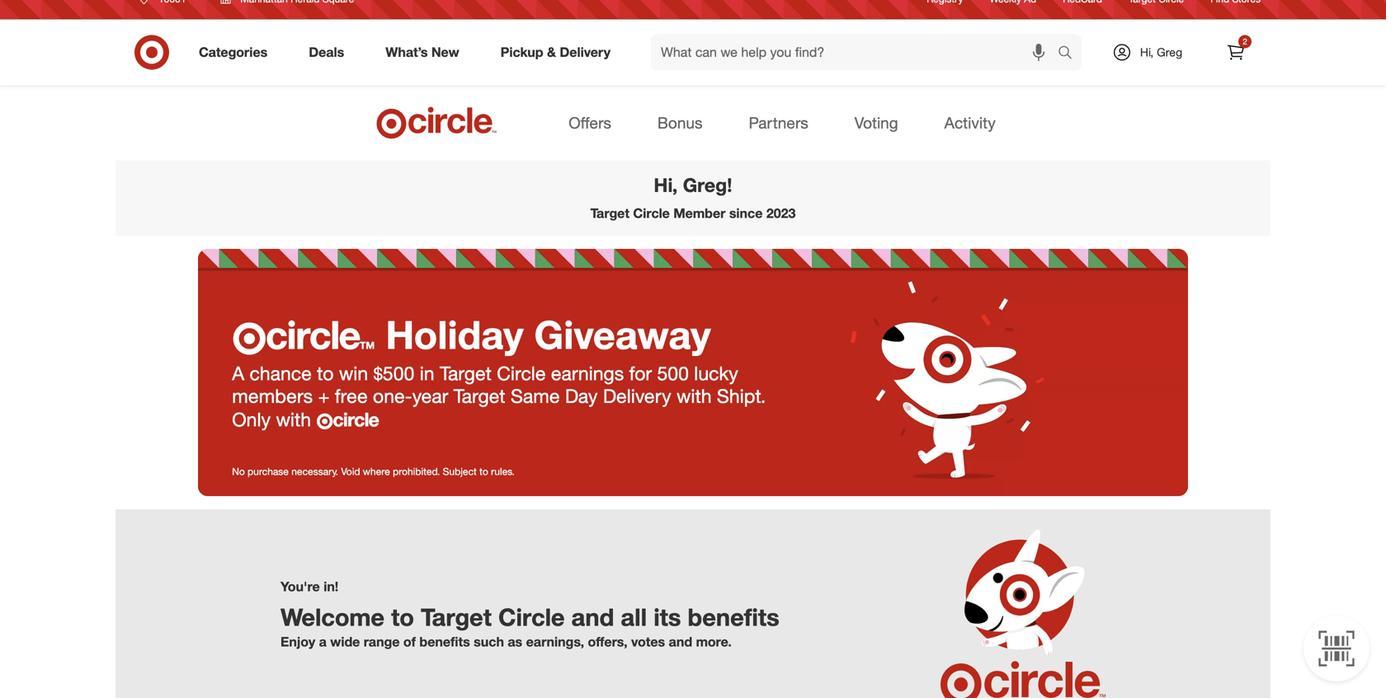 Task type: vqa. For each thing, say whether or not it's contained in the screenshot.
the topmost benefits
yes



Task type: locate. For each thing, give the bounding box(es) containing it.
search button
[[1050, 34, 1090, 74]]

its
[[654, 603, 681, 633]]

voting link
[[848, 109, 905, 138]]

what's new link
[[372, 34, 480, 71]]

year
[[412, 385, 448, 408]]

0 horizontal spatial to
[[317, 362, 334, 385]]

circle up chance
[[266, 312, 360, 359]]

target circle logo image
[[374, 106, 499, 140]]

offers
[[569, 113, 611, 132]]

void
[[341, 466, 360, 478]]

0 horizontal spatial and
[[571, 603, 614, 633]]

to left win
[[317, 362, 334, 385]]

with down the members
[[276, 409, 311, 432]]

activity
[[944, 113, 996, 132]]

circle for circle tm holiday giveaway
[[266, 312, 360, 359]]

what's new
[[386, 44, 459, 60]]

welcome
[[281, 603, 385, 633]]

to inside 'you're in! welcome to target circle and all its benefits enjoy a wide range of benefits such as earnings, offers, votes and more.'
[[391, 603, 414, 633]]

to
[[317, 362, 334, 385], [480, 466, 488, 478], [391, 603, 414, 633]]

deals
[[309, 44, 344, 60]]

hi,
[[1140, 45, 1154, 59], [654, 174, 678, 197]]

to up 'of'
[[391, 603, 414, 633]]

2 vertical spatial to
[[391, 603, 414, 633]]

day
[[565, 385, 598, 408]]

1 vertical spatial benefits
[[420, 634, 470, 651]]

1 vertical spatial and
[[669, 634, 692, 651]]

necessary.
[[291, 466, 338, 478]]

hi, greg!
[[654, 174, 732, 197]]

2
[[1243, 36, 1247, 47]]

no
[[232, 466, 245, 478]]

greg!
[[683, 174, 732, 197]]

benefits
[[688, 603, 779, 633], [420, 634, 470, 651]]

0 vertical spatial with
[[677, 385, 712, 408]]

target circle member since 2023
[[590, 205, 796, 221]]

a chance to win $500 in target circle earnings for 500 lucky members + free one-year target same day delivery with shipt. only with
[[232, 362, 766, 432]]

more.
[[696, 634, 732, 651]]

hi, greg
[[1140, 45, 1183, 59]]

circle
[[266, 312, 360, 359], [333, 409, 379, 432]]

and down its in the bottom left of the page
[[669, 634, 692, 651]]

with
[[677, 385, 712, 408], [276, 409, 311, 432]]

deals link
[[295, 34, 365, 71]]

1 horizontal spatial hi,
[[1140, 45, 1154, 59]]

1 horizontal spatial to
[[391, 603, 414, 633]]

bonus
[[658, 113, 703, 132]]

bonus link
[[651, 109, 709, 138]]

lucky
[[694, 362, 738, 385]]

enjoy
[[281, 634, 315, 651]]

of
[[403, 634, 416, 651]]

one-
[[373, 385, 412, 408]]

with left shipt.
[[677, 385, 712, 408]]

circle up as at the left
[[498, 603, 565, 633]]

pickup & delivery
[[501, 44, 611, 60]]

2 vertical spatial circle
[[498, 603, 565, 633]]

a
[[319, 634, 327, 651]]

holiday
[[386, 312, 524, 359]]

2 link
[[1218, 34, 1254, 71]]

subject
[[443, 466, 477, 478]]

circle inside a chance to win $500 in target circle earnings for 500 lucky members + free one-year target same day delivery with shipt. only with
[[497, 362, 546, 385]]

you're in! welcome to target circle and all its benefits enjoy a wide range of benefits such as earnings, offers, votes and more.
[[281, 579, 779, 651]]

all
[[621, 603, 647, 633]]

partners link
[[742, 109, 815, 138]]

0 horizontal spatial benefits
[[420, 634, 470, 651]]

chance
[[250, 362, 312, 385]]

0 vertical spatial to
[[317, 362, 334, 385]]

hi, up target circle member since 2023
[[654, 174, 678, 197]]

delivery right day
[[603, 385, 671, 408]]

such
[[474, 634, 504, 651]]

1 vertical spatial circle
[[333, 409, 379, 432]]

to left rules.
[[480, 466, 488, 478]]

free
[[335, 385, 368, 408]]

circle for circle
[[333, 409, 379, 432]]

categories link
[[185, 34, 288, 71]]

hi, left greg
[[1140, 45, 1154, 59]]

1 vertical spatial hi,
[[654, 174, 678, 197]]

target
[[590, 205, 630, 221], [440, 362, 492, 385], [454, 385, 505, 408], [421, 603, 492, 633]]

and up offers,
[[571, 603, 614, 633]]

wide
[[330, 634, 360, 651]]

categories
[[199, 44, 268, 60]]

circle down the free
[[333, 409, 379, 432]]

votes
[[631, 634, 665, 651]]

and
[[571, 603, 614, 633], [669, 634, 692, 651]]

delivery
[[560, 44, 611, 60], [603, 385, 671, 408]]

circle left member
[[633, 205, 670, 221]]

you're
[[281, 579, 320, 595]]

$500
[[373, 362, 414, 385]]

0 horizontal spatial hi,
[[654, 174, 678, 197]]

1 vertical spatial with
[[276, 409, 311, 432]]

1 vertical spatial delivery
[[603, 385, 671, 408]]

benefits up more.
[[688, 603, 779, 633]]

rules.
[[491, 466, 515, 478]]

0 vertical spatial circle
[[266, 312, 360, 359]]

1 horizontal spatial with
[[677, 385, 712, 408]]

1 vertical spatial circle
[[497, 362, 546, 385]]

2 horizontal spatial to
[[480, 466, 488, 478]]

benefits right 'of'
[[420, 634, 470, 651]]

delivery inside a chance to win $500 in target circle earnings for 500 lucky members + free one-year target same day delivery with shipt. only with
[[603, 385, 671, 408]]

as
[[508, 634, 522, 651]]

win
[[339, 362, 368, 385]]

0 vertical spatial benefits
[[688, 603, 779, 633]]

delivery right &
[[560, 44, 611, 60]]

new
[[431, 44, 459, 60]]

circle
[[633, 205, 670, 221], [497, 362, 546, 385], [498, 603, 565, 633]]

circle down circle tm holiday giveaway
[[497, 362, 546, 385]]

0 horizontal spatial with
[[276, 409, 311, 432]]

circle tm holiday giveaway
[[266, 312, 711, 359]]

circle inside 'you're in! welcome to target circle and all its benefits enjoy a wide range of benefits such as earnings, offers, votes and more.'
[[498, 603, 565, 633]]

0 vertical spatial hi,
[[1140, 45, 1154, 59]]



Task type: describe. For each thing, give the bounding box(es) containing it.
voting
[[855, 113, 898, 132]]

giveaway
[[534, 312, 711, 359]]

earnings
[[551, 362, 624, 385]]

tm
[[360, 340, 375, 352]]

0 vertical spatial and
[[571, 603, 614, 633]]

earnings,
[[526, 634, 584, 651]]

1 horizontal spatial benefits
[[688, 603, 779, 633]]

pickup & delivery link
[[487, 34, 631, 71]]

in
[[420, 362, 435, 385]]

partners
[[749, 113, 808, 132]]

where
[[363, 466, 390, 478]]

purchase
[[248, 466, 289, 478]]

hi, for hi, greg
[[1140, 45, 1154, 59]]

500
[[657, 362, 689, 385]]

in!
[[324, 579, 339, 595]]

a
[[232, 362, 244, 385]]

no purchase necessary. void where prohibited. subject to rules.
[[232, 466, 515, 478]]

hi, for hi, greg!
[[654, 174, 678, 197]]

for
[[629, 362, 652, 385]]

offers link
[[562, 109, 618, 138]]

2023
[[766, 205, 796, 221]]

range
[[364, 634, 400, 651]]

only
[[232, 409, 271, 432]]

greg
[[1157, 45, 1183, 59]]

to inside a chance to win $500 in target circle earnings for 500 lucky members + free one-year target same day delivery with shipt. only with
[[317, 362, 334, 385]]

activity link
[[938, 109, 1002, 138]]

target inside 'you're in! welcome to target circle and all its benefits enjoy a wide range of benefits such as earnings, offers, votes and more.'
[[421, 603, 492, 633]]

pickup
[[501, 44, 543, 60]]

shipt.
[[717, 385, 766, 408]]

since
[[729, 205, 763, 221]]

What can we help you find? suggestions appear below search field
[[651, 34, 1062, 71]]

offers,
[[588, 634, 628, 651]]

search
[[1050, 46, 1090, 62]]

&
[[547, 44, 556, 60]]

member
[[674, 205, 726, 221]]

0 vertical spatial delivery
[[560, 44, 611, 60]]

prohibited.
[[393, 466, 440, 478]]

+
[[318, 385, 330, 408]]

1 vertical spatial to
[[480, 466, 488, 478]]

0 vertical spatial circle
[[633, 205, 670, 221]]

same
[[511, 385, 560, 408]]

what's
[[386, 44, 428, 60]]

1 horizontal spatial and
[[669, 634, 692, 651]]

members
[[232, 385, 313, 408]]



